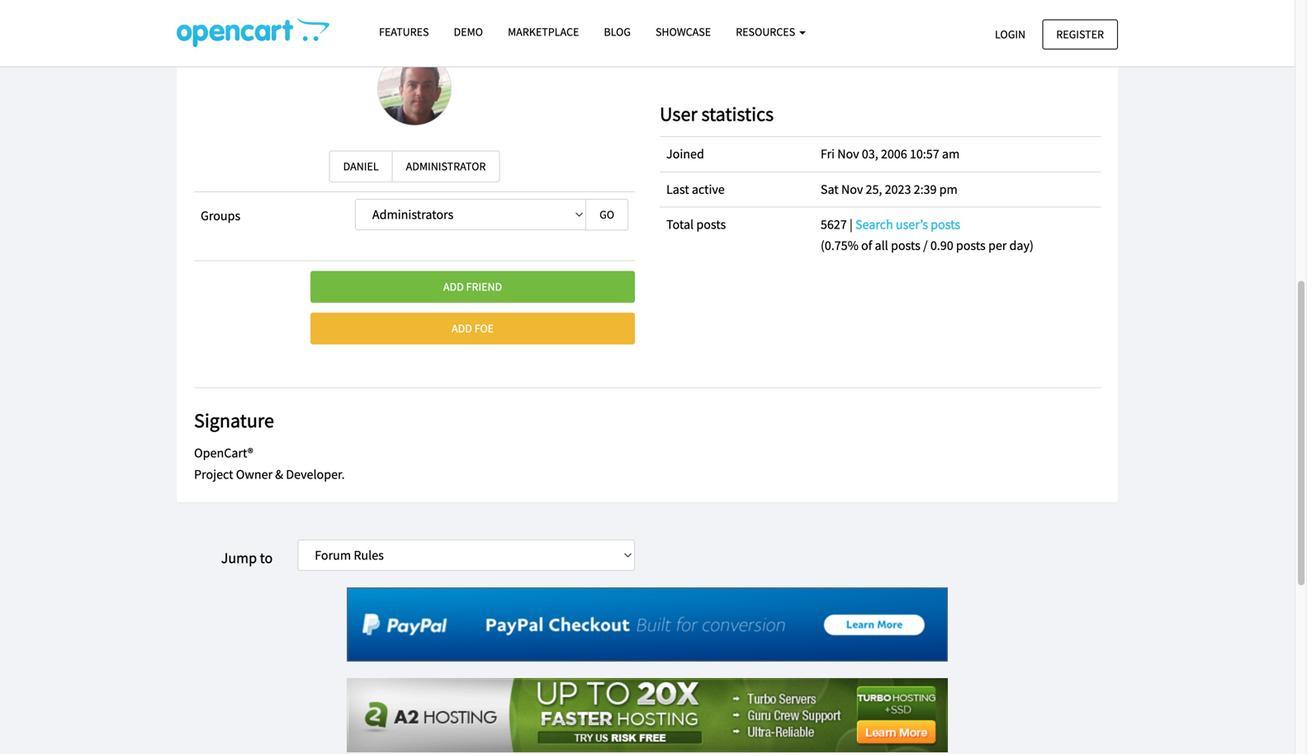 Task type: vqa. For each thing, say whether or not it's contained in the screenshot.
'Disable'
no



Task type: describe. For each thing, give the bounding box(es) containing it.
jump to
[[221, 549, 273, 568]]

user's
[[896, 216, 928, 233]]

(0.75%
[[821, 237, 859, 254]]

add foe link
[[311, 313, 635, 345]]

&
[[275, 467, 283, 483]]

register
[[1057, 27, 1104, 42]]

day)
[[1010, 237, 1034, 254]]

fri nov 03, 2006 10:57 am
[[821, 146, 960, 162]]

marketplace
[[508, 24, 579, 39]]

add friend link
[[311, 271, 635, 303]]

foe
[[475, 321, 494, 336]]

sat
[[821, 181, 839, 198]]

contact daniel
[[660, 47, 781, 72]]

/
[[924, 237, 928, 254]]

add friend
[[443, 280, 502, 295]]

last active
[[667, 181, 725, 198]]

opencart® project owner & developer.
[[194, 445, 345, 483]]

5627 | search user's posts (0.75% of all posts / 0.90 posts per day)
[[821, 216, 1034, 254]]

to
[[260, 549, 273, 568]]

register link
[[1043, 19, 1118, 49]]

per
[[989, 237, 1007, 254]]

demo
[[454, 24, 483, 39]]

2:39
[[914, 181, 937, 198]]

user
[[660, 102, 698, 126]]

administrator link
[[392, 151, 500, 183]]

features
[[379, 24, 429, 39]]

opencart®
[[194, 445, 253, 462]]

marketplace link
[[496, 17, 592, 46]]

fri
[[821, 146, 835, 162]]

am
[[942, 146, 960, 162]]

login link
[[981, 19, 1040, 49]]

of
[[862, 237, 873, 254]]

blog
[[604, 24, 631, 39]]

2023
[[885, 181, 911, 198]]

0 vertical spatial daniel
[[729, 47, 781, 72]]

1 vertical spatial daniel
[[343, 159, 379, 174]]

posts right total
[[697, 216, 726, 233]]

demo link
[[442, 17, 496, 46]]

posts left /
[[891, 237, 921, 254]]

5627
[[821, 216, 847, 233]]

add foe
[[452, 321, 494, 336]]

sat nov 25, 2023 2:39 pm
[[821, 181, 958, 198]]

posts left per
[[956, 237, 986, 254]]

signature
[[194, 408, 274, 433]]

resources
[[736, 24, 798, 39]]

a2 hosting image
[[347, 679, 948, 753]]

user avatar image
[[377, 52, 452, 126]]

joined
[[667, 146, 704, 162]]

paypal payment gateway image
[[347, 588, 948, 662]]

nov for fri
[[838, 146, 860, 162]]

user statistics
[[660, 102, 774, 126]]



Task type: locate. For each thing, give the bounding box(es) containing it.
nov
[[838, 146, 860, 162], [842, 181, 863, 198]]

search user's posts link
[[856, 216, 961, 233]]

last
[[667, 181, 689, 198]]

1 horizontal spatial daniel
[[729, 47, 781, 72]]

None submit
[[586, 199, 629, 231]]

total
[[667, 216, 694, 233]]

daniel
[[729, 47, 781, 72], [343, 159, 379, 174]]

1 vertical spatial add
[[452, 321, 472, 336]]

0 vertical spatial nov
[[838, 146, 860, 162]]

posts
[[697, 216, 726, 233], [931, 216, 961, 233], [891, 237, 921, 254], [956, 237, 986, 254]]

owner
[[236, 467, 273, 483]]

0 vertical spatial add
[[443, 280, 464, 295]]

search
[[856, 216, 894, 233]]

|
[[850, 216, 853, 233]]

active
[[692, 181, 725, 198]]

features link
[[367, 17, 442, 46]]

add for add friend
[[443, 280, 464, 295]]

add left foe
[[452, 321, 472, 336]]

posts up 0.90
[[931, 216, 961, 233]]

nov left 25,
[[842, 181, 863, 198]]

blog link
[[592, 17, 643, 46]]

daniel link
[[329, 151, 393, 183]]

add left friend
[[443, 280, 464, 295]]

contact
[[660, 47, 725, 72]]

jump
[[221, 549, 257, 568]]

login
[[995, 27, 1026, 42]]

groups
[[201, 208, 241, 224]]

25,
[[866, 181, 883, 198]]

pm
[[940, 181, 958, 198]]

resources link
[[724, 17, 819, 46]]

showcase
[[656, 24, 711, 39]]

administrator
[[406, 159, 486, 174]]

friend
[[466, 280, 502, 295]]

nov right fri
[[838, 146, 860, 162]]

03,
[[862, 146, 879, 162]]

all
[[875, 237, 889, 254]]

0.90
[[931, 237, 954, 254]]

total posts
[[667, 216, 726, 233]]

nov for sat
[[842, 181, 863, 198]]

statistics
[[702, 102, 774, 126]]

0 horizontal spatial daniel
[[343, 159, 379, 174]]

2006
[[881, 146, 908, 162]]

add for add foe
[[452, 321, 472, 336]]

1 vertical spatial nov
[[842, 181, 863, 198]]

add
[[443, 280, 464, 295], [452, 321, 472, 336]]

developer.
[[286, 467, 345, 483]]

10:57
[[910, 146, 940, 162]]

project
[[194, 467, 233, 483]]

showcase link
[[643, 17, 724, 46]]



